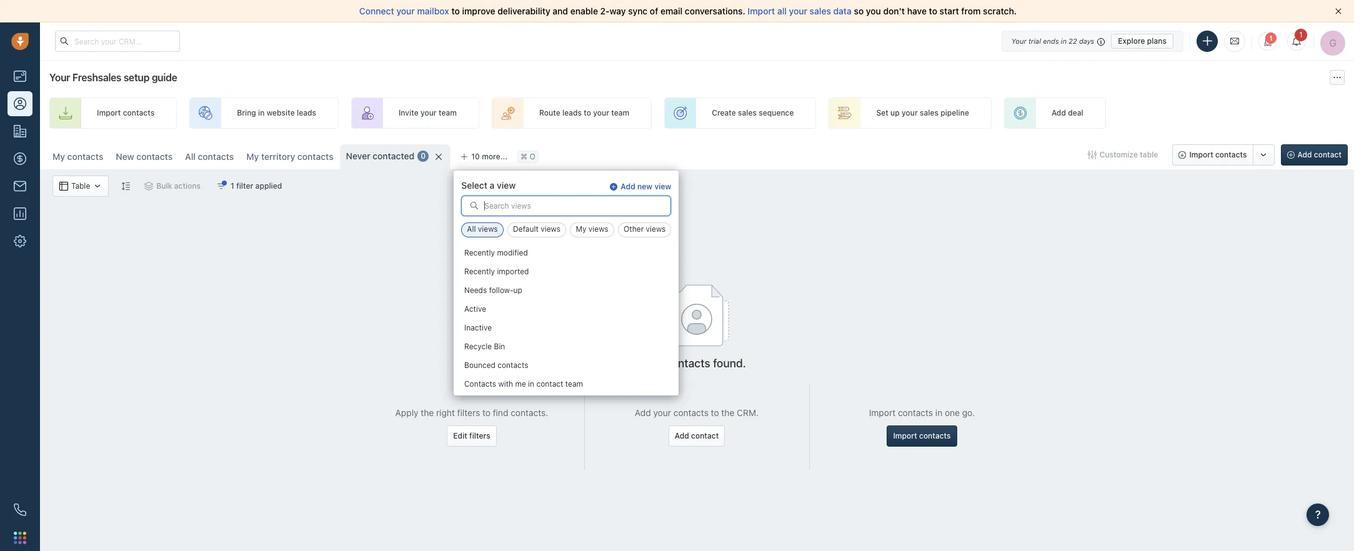 Task type: vqa. For each thing, say whether or not it's contained in the screenshot.


Task type: locate. For each thing, give the bounding box(es) containing it.
view
[[497, 180, 516, 191], [655, 182, 672, 191]]

1 vertical spatial container_wx8msf4aqz5i3rn1 image
[[145, 182, 153, 191]]

import
[[748, 6, 775, 16], [97, 108, 121, 118], [1190, 150, 1214, 159], [870, 408, 896, 418], [894, 431, 918, 441]]

view right a
[[497, 180, 516, 191]]

conversations.
[[685, 6, 746, 16]]

import contacts inside group
[[1190, 150, 1248, 159]]

new contacts
[[116, 151, 173, 162]]

email
[[661, 6, 683, 16]]

your right route
[[593, 108, 610, 118]]

deliverability
[[498, 6, 551, 16]]

the left crm.
[[722, 408, 735, 418]]

1 horizontal spatial view
[[655, 182, 672, 191]]

sync
[[629, 6, 648, 16]]

1 horizontal spatial leads
[[563, 108, 582, 118]]

all inside button
[[467, 225, 476, 234]]

explore
[[1119, 36, 1146, 45]]

up down the imported
[[514, 286, 523, 295]]

1 horizontal spatial the
[[722, 408, 735, 418]]

1 horizontal spatial import contacts button
[[1173, 144, 1254, 166]]

connect your mailbox link
[[359, 6, 452, 16]]

1 horizontal spatial import contacts
[[894, 431, 951, 441]]

your down no
[[654, 408, 671, 418]]

explore plans link
[[1112, 33, 1174, 48]]

the left right
[[421, 408, 434, 418]]

recently for recently imported
[[465, 267, 495, 277]]

views for other views
[[646, 225, 666, 234]]

0 vertical spatial import contacts
[[97, 108, 155, 118]]

plans
[[1148, 36, 1167, 45]]

phone image
[[14, 504, 26, 516]]

view for add new view
[[655, 182, 672, 191]]

up right set at the top of page
[[891, 108, 900, 118]]

bulk
[[156, 181, 172, 191]]

with
[[499, 380, 514, 389]]

views right default
[[541, 225, 561, 234]]

sales left data
[[810, 6, 831, 16]]

1 horizontal spatial your
[[1012, 37, 1027, 45]]

all down search icon
[[467, 225, 476, 234]]

needs
[[465, 286, 487, 295]]

1 vertical spatial import contacts
[[1190, 150, 1248, 159]]

0 horizontal spatial all
[[185, 151, 196, 162]]

0 horizontal spatial 1 link
[[1259, 32, 1278, 51]]

recently
[[465, 249, 495, 258], [465, 267, 495, 277]]

views
[[478, 225, 498, 234], [541, 225, 561, 234], [589, 225, 609, 234], [646, 225, 666, 234]]

other views
[[624, 225, 666, 234]]

your left freshsales
[[49, 72, 70, 83]]

0 horizontal spatial container_wx8msf4aqz5i3rn1 image
[[59, 182, 68, 191]]

0 horizontal spatial contact
[[537, 380, 564, 389]]

0 horizontal spatial my
[[53, 151, 65, 162]]

Search your CRM... text field
[[55, 31, 180, 52]]

1 horizontal spatial container_wx8msf4aqz5i3rn1 image
[[1088, 151, 1097, 159]]

table
[[71, 182, 90, 191]]

1 horizontal spatial add contact
[[1298, 150, 1342, 159]]

my inside button
[[576, 225, 587, 234]]

container_wx8msf4aqz5i3rn1 image inside 1 filter applied button
[[217, 182, 226, 191]]

add deal
[[1052, 108, 1084, 118]]

up
[[891, 108, 900, 118], [514, 286, 523, 295]]

leads right website
[[297, 108, 316, 118]]

select a view
[[462, 180, 516, 191]]

0 vertical spatial add contact
[[1298, 150, 1342, 159]]

import contacts button
[[1173, 144, 1254, 166], [887, 426, 958, 447]]

2 the from the left
[[722, 408, 735, 418]]

style_myh0__igzzd8unmi image
[[121, 182, 130, 190]]

sales left pipeline
[[920, 108, 939, 118]]

invite your team
[[399, 108, 457, 118]]

1 horizontal spatial my
[[247, 151, 259, 162]]

your left the trial
[[1012, 37, 1027, 45]]

container_wx8msf4aqz5i3rn1 image inside the "bulk actions" button
[[145, 182, 153, 191]]

website
[[267, 108, 295, 118]]

filters right right
[[457, 408, 480, 418]]

to left find
[[483, 408, 491, 418]]

container_wx8msf4aqz5i3rn1 image left table
[[59, 182, 68, 191]]

active
[[465, 305, 487, 314]]

contacts
[[465, 380, 497, 389]]

container_wx8msf4aqz5i3rn1 image inside customize table button
[[1088, 151, 1097, 159]]

route leads to your team link
[[492, 98, 652, 129]]

other
[[624, 225, 644, 234]]

0 vertical spatial your
[[1012, 37, 1027, 45]]

0 vertical spatial container_wx8msf4aqz5i3rn1 image
[[1088, 151, 1097, 159]]

and
[[553, 6, 568, 16]]

recently up needs
[[465, 267, 495, 277]]

0 vertical spatial up
[[891, 108, 900, 118]]

recently for recently modified
[[465, 249, 495, 258]]

2 vertical spatial contact
[[692, 431, 719, 441]]

0 horizontal spatial view
[[497, 180, 516, 191]]

2 horizontal spatial import contacts
[[1190, 150, 1248, 159]]

0 horizontal spatial the
[[421, 408, 434, 418]]

ends
[[1044, 37, 1060, 45]]

filters right edit at the bottom left
[[470, 431, 491, 441]]

container_wx8msf4aqz5i3rn1 image for customize
[[1088, 151, 1097, 159]]

1 horizontal spatial container_wx8msf4aqz5i3rn1 image
[[93, 182, 102, 191]]

import contacts for the import contacts link
[[97, 108, 155, 118]]

1 horizontal spatial all
[[467, 225, 476, 234]]

scratch.
[[984, 6, 1017, 16]]

container_wx8msf4aqz5i3rn1 image left customize
[[1088, 151, 1097, 159]]

contacts inside group
[[1216, 150, 1248, 159]]

in right bring
[[258, 108, 265, 118]]

container_wx8msf4aqz5i3rn1 image right table
[[93, 182, 102, 191]]

customize table
[[1100, 150, 1159, 159]]

trial
[[1029, 37, 1042, 45]]

recycle bin
[[465, 342, 506, 352]]

2 views from the left
[[541, 225, 561, 234]]

0 horizontal spatial 1
[[231, 181, 234, 191]]

views for default views
[[541, 225, 561, 234]]

all up actions
[[185, 151, 196, 162]]

create sales sequence
[[712, 108, 794, 118]]

all views
[[467, 225, 498, 234]]

views right other
[[646, 225, 666, 234]]

0 horizontal spatial team
[[439, 108, 457, 118]]

import contacts
[[97, 108, 155, 118], [1190, 150, 1248, 159], [894, 431, 951, 441]]

my
[[53, 151, 65, 162], [247, 151, 259, 162], [576, 225, 587, 234]]

needs follow-up
[[465, 286, 523, 295]]

days
[[1080, 37, 1095, 45]]

set
[[877, 108, 889, 118]]

all contacts button
[[179, 144, 240, 169], [185, 151, 234, 162]]

sales right create
[[738, 108, 757, 118]]

my for my territory contacts
[[247, 151, 259, 162]]

setup
[[124, 72, 150, 83]]

other views button
[[618, 223, 672, 238]]

my down search views search field
[[576, 225, 587, 234]]

0 horizontal spatial import contacts
[[97, 108, 155, 118]]

0
[[421, 152, 426, 161]]

add contact button
[[1281, 144, 1349, 166], [669, 426, 725, 447]]

recently down all views button
[[465, 249, 495, 258]]

0 horizontal spatial sales
[[738, 108, 757, 118]]

1 vertical spatial all
[[467, 225, 476, 234]]

0 horizontal spatial your
[[49, 72, 70, 83]]

0 vertical spatial recently
[[465, 249, 495, 258]]

2 leads from the left
[[563, 108, 582, 118]]

pipeline
[[941, 108, 970, 118]]

views up recently modified
[[478, 225, 498, 234]]

2 recently from the top
[[465, 267, 495, 277]]

phone element
[[8, 498, 33, 523]]

3 container_wx8msf4aqz5i3rn1 image from the left
[[217, 182, 226, 191]]

1 vertical spatial filters
[[470, 431, 491, 441]]

1 container_wx8msf4aqz5i3rn1 image from the left
[[59, 182, 68, 191]]

1 link
[[1288, 29, 1308, 51], [1259, 32, 1278, 51]]

1 filter applied button
[[209, 176, 290, 197]]

2 container_wx8msf4aqz5i3rn1 image from the left
[[93, 182, 102, 191]]

team
[[439, 108, 457, 118], [612, 108, 630, 118], [566, 380, 584, 389]]

your
[[397, 6, 415, 16], [789, 6, 808, 16], [421, 108, 437, 118], [593, 108, 610, 118], [902, 108, 918, 118], [654, 408, 671, 418]]

1 vertical spatial up
[[514, 286, 523, 295]]

my up table popup button
[[53, 151, 65, 162]]

bulk actions button
[[136, 176, 209, 197]]

2 horizontal spatial 1
[[1300, 30, 1303, 39]]

my contacts button
[[46, 144, 110, 169], [53, 151, 103, 162]]

1 horizontal spatial contact
[[692, 431, 719, 441]]

filter
[[236, 181, 253, 191]]

container_wx8msf4aqz5i3rn1 image for table popup button
[[59, 182, 68, 191]]

view right new
[[655, 182, 672, 191]]

2 horizontal spatial team
[[612, 108, 630, 118]]

sequence
[[759, 108, 794, 118]]

1 vertical spatial add contact button
[[669, 426, 725, 447]]

leads right route
[[563, 108, 582, 118]]

to left the start
[[929, 6, 938, 16]]

customize table button
[[1080, 144, 1167, 166]]

1 vertical spatial your
[[49, 72, 70, 83]]

container_wx8msf4aqz5i3rn1 image left filter
[[217, 182, 226, 191]]

1 the from the left
[[421, 408, 434, 418]]

1 vertical spatial recently
[[465, 267, 495, 277]]

import contacts for the topmost import contacts "button"
[[1190, 150, 1248, 159]]

2 horizontal spatial container_wx8msf4aqz5i3rn1 image
[[217, 182, 226, 191]]

your right invite
[[421, 108, 437, 118]]

edit filters button
[[447, 426, 497, 447]]

your right set at the top of page
[[902, 108, 918, 118]]

container_wx8msf4aqz5i3rn1 image
[[1088, 151, 1097, 159], [145, 182, 153, 191]]

import contacts in one go.
[[870, 408, 975, 418]]

container_wx8msf4aqz5i3rn1 image left bulk
[[145, 182, 153, 191]]

1 vertical spatial import contacts button
[[887, 426, 958, 447]]

1 horizontal spatial 1 link
[[1288, 29, 1308, 51]]

deal
[[1069, 108, 1084, 118]]

views left other
[[589, 225, 609, 234]]

container_wx8msf4aqz5i3rn1 image for 1 filter applied button
[[217, 182, 226, 191]]

set up your sales pipeline
[[877, 108, 970, 118]]

container_wx8msf4aqz5i3rn1 image
[[59, 182, 68, 191], [93, 182, 102, 191], [217, 182, 226, 191]]

0 horizontal spatial container_wx8msf4aqz5i3rn1 image
[[145, 182, 153, 191]]

leads
[[297, 108, 316, 118], [563, 108, 582, 118]]

1 horizontal spatial add contact button
[[1281, 144, 1349, 166]]

apply
[[396, 408, 419, 418]]

2 vertical spatial import contacts
[[894, 431, 951, 441]]

2 horizontal spatial contact
[[1315, 150, 1342, 159]]

2 horizontal spatial my
[[576, 225, 587, 234]]

in
[[1061, 37, 1067, 45], [258, 108, 265, 118], [529, 380, 535, 389], [936, 408, 943, 418]]

3 views from the left
[[589, 225, 609, 234]]

2-
[[601, 6, 610, 16]]

import inside group
[[1190, 150, 1214, 159]]

0 horizontal spatial up
[[514, 286, 523, 295]]

no contacts found.
[[648, 357, 746, 370]]

0 horizontal spatial add contact
[[675, 431, 719, 441]]

my left territory
[[247, 151, 259, 162]]

bounced contacts
[[465, 361, 529, 370]]

1 recently from the top
[[465, 249, 495, 258]]

0 vertical spatial add contact button
[[1281, 144, 1349, 166]]

0 vertical spatial all
[[185, 151, 196, 162]]

4 views from the left
[[646, 225, 666, 234]]

1 views from the left
[[478, 225, 498, 234]]

never
[[346, 151, 371, 161]]

0 horizontal spatial leads
[[297, 108, 316, 118]]



Task type: describe. For each thing, give the bounding box(es) containing it.
all for all contacts
[[185, 151, 196, 162]]

views for my views
[[589, 225, 609, 234]]

22
[[1069, 37, 1078, 45]]

1 vertical spatial contact
[[537, 380, 564, 389]]

contacted
[[373, 151, 415, 161]]

table
[[1141, 150, 1159, 159]]

my contacts
[[53, 151, 103, 162]]

1 horizontal spatial 1
[[1270, 34, 1274, 42]]

mailbox
[[417, 6, 449, 16]]

in left one
[[936, 408, 943, 418]]

never contacted 0
[[346, 151, 426, 161]]

bring in website leads link
[[190, 98, 339, 129]]

contacts with me in contact team
[[465, 380, 584, 389]]

1 leads from the left
[[297, 108, 316, 118]]

find
[[493, 408, 509, 418]]

improve
[[462, 6, 496, 16]]

edit filters
[[453, 431, 491, 441]]

import contacts group
[[1173, 144, 1275, 166]]

search image
[[470, 202, 479, 210]]

select
[[462, 180, 488, 191]]

10
[[472, 152, 480, 161]]

send email image
[[1231, 36, 1240, 46]]

imported
[[497, 267, 529, 277]]

inactive
[[465, 324, 492, 333]]

add your contacts to the crm.
[[635, 408, 759, 418]]

enable
[[571, 6, 598, 16]]

close image
[[1336, 8, 1342, 14]]

0 vertical spatial import contacts button
[[1173, 144, 1254, 166]]

customize
[[1100, 150, 1139, 159]]

filters inside button
[[470, 431, 491, 441]]

found.
[[713, 357, 746, 370]]

set up your sales pipeline link
[[829, 98, 992, 129]]

go.
[[963, 408, 975, 418]]

crm.
[[737, 408, 759, 418]]

⌘
[[521, 152, 528, 162]]

default views
[[513, 225, 561, 234]]

freshsales
[[72, 72, 121, 83]]

o
[[530, 152, 536, 162]]

your freshsales setup guide
[[49, 72, 177, 83]]

data
[[834, 6, 852, 16]]

to left crm.
[[711, 408, 719, 418]]

guide
[[152, 72, 177, 83]]

a
[[490, 180, 495, 191]]

contacts.
[[511, 408, 549, 418]]

view for select a view
[[497, 180, 516, 191]]

no
[[648, 357, 663, 370]]

bounced
[[465, 361, 496, 370]]

you
[[866, 6, 881, 16]]

Search views search field
[[462, 197, 671, 216]]

default views button
[[508, 223, 566, 238]]

0 vertical spatial filters
[[457, 408, 480, 418]]

1 horizontal spatial team
[[566, 380, 584, 389]]

from
[[962, 6, 981, 16]]

0 horizontal spatial add contact button
[[669, 426, 725, 447]]

add new view
[[621, 182, 672, 191]]

start
[[940, 6, 960, 16]]

your right all
[[789, 6, 808, 16]]

10 more... button
[[454, 148, 515, 166]]

your for your trial ends in 22 days
[[1012, 37, 1027, 45]]

new
[[116, 151, 134, 162]]

your for your freshsales setup guide
[[49, 72, 70, 83]]

recycle
[[465, 342, 492, 352]]

one
[[945, 408, 960, 418]]

views for all views
[[478, 225, 498, 234]]

in left the 22
[[1061, 37, 1067, 45]]

in right me
[[529, 380, 535, 389]]

to right the mailbox
[[452, 6, 460, 16]]

all
[[778, 6, 787, 16]]

your left the mailbox
[[397, 6, 415, 16]]

apply the right filters to find contacts.
[[396, 408, 549, 418]]

1 inside 1 filter applied button
[[231, 181, 234, 191]]

your trial ends in 22 days
[[1012, 37, 1095, 45]]

all for all views
[[467, 225, 476, 234]]

to right route
[[584, 108, 591, 118]]

default
[[513, 225, 539, 234]]

so
[[854, 6, 864, 16]]

table button
[[53, 176, 109, 197]]

add deal link
[[1005, 98, 1106, 129]]

never contacted link
[[346, 150, 415, 163]]

import all your sales data link
[[748, 6, 854, 16]]

follow-
[[490, 286, 514, 295]]

create sales sequence link
[[665, 98, 817, 129]]

me
[[516, 380, 526, 389]]

all contacts
[[185, 151, 234, 162]]

more...
[[482, 152, 508, 161]]

⌘ o
[[521, 152, 536, 162]]

recently modified
[[465, 249, 528, 258]]

route leads to your team
[[540, 108, 630, 118]]

bring in website leads
[[237, 108, 316, 118]]

0 horizontal spatial import contacts button
[[887, 426, 958, 447]]

way
[[610, 6, 626, 16]]

actions
[[174, 181, 201, 191]]

my for my views
[[576, 225, 587, 234]]

my views
[[576, 225, 609, 234]]

of
[[650, 6, 659, 16]]

bin
[[494, 342, 506, 352]]

invite
[[399, 108, 419, 118]]

recently imported
[[465, 267, 529, 277]]

1 vertical spatial add contact
[[675, 431, 719, 441]]

connect
[[359, 6, 394, 16]]

my for my contacts
[[53, 151, 65, 162]]

2 horizontal spatial sales
[[920, 108, 939, 118]]

have
[[908, 6, 927, 16]]

0 vertical spatial contact
[[1315, 150, 1342, 159]]

10 more...
[[472, 152, 508, 161]]

container_wx8msf4aqz5i3rn1 image for bulk
[[145, 182, 153, 191]]

bulk actions
[[156, 181, 201, 191]]

all views button
[[462, 223, 504, 238]]

1 horizontal spatial up
[[891, 108, 900, 118]]

create
[[712, 108, 736, 118]]

freshworks switcher image
[[14, 532, 26, 544]]

1 horizontal spatial sales
[[810, 6, 831, 16]]



